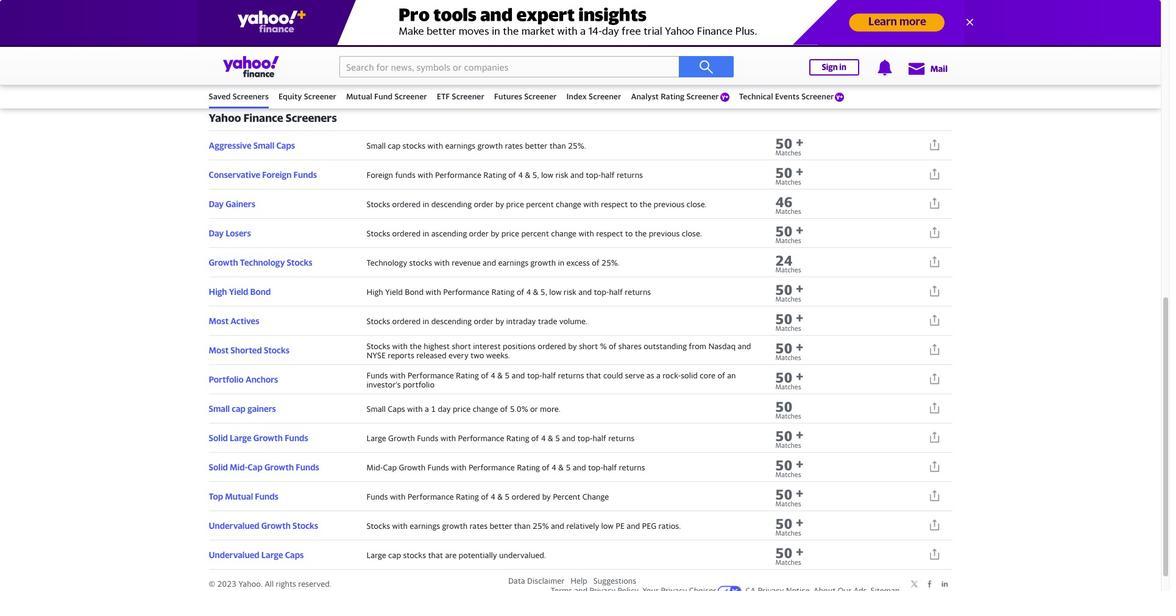 Task type: vqa. For each thing, say whether or not it's contained in the screenshot.
third "View" from the left
yes



Task type: locate. For each thing, give the bounding box(es) containing it.
4 50 from the top
[[776, 282, 793, 298]]

in for day losers
[[423, 229, 429, 238]]

4 matches from the top
[[776, 236, 801, 244]]

yahoo for yahoo finance screeners
[[209, 112, 241, 124]]

sign in link
[[809, 59, 859, 76]]

9 + from the top
[[796, 456, 804, 472]]

small down yahoo finance screeners
[[253, 140, 274, 150]]

50 for most actives
[[776, 311, 793, 327]]

short right "highest"
[[452, 341, 471, 351]]

5 social media share article menu image from the top
[[928, 285, 940, 297]]

25%
[[533, 521, 549, 531]]

matches up watchlists
[[283, 52, 314, 62]]

the for 50
[[635, 229, 647, 238]]

1 vertical spatial order
[[469, 229, 489, 238]]

50 + matches for day losers
[[776, 222, 804, 244]]

0 horizontal spatial portfolio
[[209, 374, 244, 384]]

price for 46 matches
[[506, 199, 524, 209]]

1 social media share article menu image from the top
[[928, 138, 940, 151]]

by left intraday
[[496, 316, 504, 326]]

social media share article menu image for undervalued growth stocks
[[928, 519, 940, 531]]

3 social media share article menu image from the top
[[928, 197, 940, 209]]

7 50 from the top
[[776, 369, 793, 386]]

matches down lifesciences
[[905, 52, 936, 62]]

2 solid from the top
[[209, 462, 228, 472]]

corporation
[[755, 25, 789, 32], [971, 25, 1004, 32]]

+ for portfolio anchors
[[796, 368, 804, 385]]

screeners down finance home
[[233, 91, 269, 101]]

1 vertical spatial low
[[549, 287, 562, 297]]

rates up the potentially
[[470, 521, 488, 531]]

1 view from the left
[[238, 52, 256, 62]]

- for 0.91%
[[385, 24, 388, 34]]

0 vertical spatial news
[[101, 35, 121, 45]]

matches for high yield bond
[[776, 295, 801, 303]]

solid for solid large growth funds
[[209, 432, 228, 443]]

saved
[[209, 91, 231, 101]]

1 vertical spatial cap
[[232, 403, 246, 414]]

0 horizontal spatial mutual
[[225, 491, 253, 501]]

cap left are
[[388, 550, 401, 560]]

1 short from the left
[[452, 341, 471, 351]]

2 50+ from the left
[[475, 52, 489, 62]]

view for rga
[[445, 52, 463, 62]]

1 vertical spatial to
[[625, 229, 633, 238]]

social media share article menu image for high yield bond
[[928, 285, 940, 297]]

storage,
[[281, 25, 304, 32]]

7 + from the top
[[796, 368, 804, 385]]

2 horizontal spatial growth
[[531, 258, 556, 268]]

0 vertical spatial the
[[640, 199, 652, 209]]

6 matches from the top
[[776, 295, 801, 303]]

3 view all 50+ matches from the left
[[652, 52, 729, 62]]

view up finance home
[[238, 52, 256, 62]]

to for 50
[[625, 229, 633, 238]]

follow on facebook image
[[926, 580, 933, 588]]

notifications image
[[877, 60, 893, 76]]

50 inside the 50 matches
[[776, 399, 793, 415]]

bond for high yield bond with performance rating of 4 & 5, low risk and top-half returns
[[405, 287, 424, 297]]

1 vertical spatial a
[[425, 404, 429, 414]]

1 horizontal spatial cap
[[383, 463, 397, 472]]

2 50 from the top
[[776, 165, 793, 181]]

10 social media share article menu image from the top
[[928, 548, 940, 560]]

4 up percent
[[552, 463, 556, 472]]

3 all from the left
[[672, 52, 680, 62]]

4 down weeks.
[[491, 370, 495, 380]]

0 horizontal spatial yahoo finance premium logo image
[[720, 93, 729, 102]]

mail
[[67, 35, 82, 45], [931, 63, 948, 74]]

1 vertical spatial mail
[[931, 63, 948, 74]]

iart link
[[860, 24, 885, 34]]

respect for 46
[[601, 199, 628, 209]]

yahoo finance premium logo image
[[720, 93, 729, 102], [835, 93, 844, 102]]

price for 50 matches
[[453, 404, 471, 414]]

previous
[[654, 199, 685, 209], [649, 229, 680, 238]]

50+ for pstg
[[268, 52, 282, 62]]

1 50 + matches from the top
[[776, 134, 804, 157]]

yahoo finance plus
[[534, 66, 605, 76]]

1 vertical spatial news link
[[452, 59, 472, 82]]

could
[[603, 370, 623, 380]]

reports
[[388, 350, 414, 360]]

index
[[567, 91, 587, 101]]

the inside stocks with the highest short interest positions ordered by short % of shares outstanding from nasdaq and nyse reports released every two weeks.
[[410, 341, 422, 351]]

50 + matches
[[776, 134, 804, 157], [776, 163, 804, 186], [776, 222, 804, 244], [776, 280, 804, 303], [776, 310, 804, 332], [776, 339, 804, 361], [776, 368, 804, 391], [776, 427, 804, 449], [776, 456, 804, 478], [776, 485, 804, 508], [776, 514, 804, 537], [776, 544, 804, 566]]

1 horizontal spatial yahoo
[[534, 66, 557, 76]]

11 50 + matches from the top
[[776, 514, 804, 537]]

stocks left are
[[403, 550, 426, 560]]

9 50 from the top
[[776, 428, 793, 444]]

0 vertical spatial descending
[[431, 199, 472, 209]]

bond
[[250, 286, 271, 297], [405, 287, 424, 297]]

1 most from the top
[[209, 315, 229, 326]]

7 screener from the left
[[802, 91, 834, 101]]

view up try the new yahoo finance image
[[860, 52, 877, 62]]

social media share article menu image for growth technology stocks
[[928, 255, 940, 268]]

mutual fund screener link
[[346, 86, 427, 107]]

finance up saved
[[209, 66, 238, 76]]

undervalued growth stocks
[[209, 520, 318, 531]]

4 view from the left
[[860, 52, 877, 62]]

0 vertical spatial undervalued
[[209, 520, 259, 531]]

+ for day losers
[[796, 222, 804, 238]]

0 horizontal spatial technology
[[240, 257, 285, 267]]

short left '%'
[[579, 341, 598, 351]]

screener down the personal
[[687, 91, 719, 101]]

0 vertical spatial than
[[550, 141, 566, 151]]

foreign left funds
[[367, 170, 393, 180]]

0 vertical spatial a
[[656, 370, 661, 380]]

5 screener from the left
[[589, 91, 621, 101]]

- for 0.71%
[[593, 24, 595, 34]]

3 50 + matches from the top
[[776, 222, 804, 244]]

2 most from the top
[[209, 345, 229, 355]]

1 vertical spatial day
[[209, 228, 224, 238]]

and inside funds with performance rating of 4 & 5 and top-half returns that could serve as a rock-solid core of an investor's portfolio
[[512, 370, 525, 380]]

foreign funds with performance rating of 4 & 5, low risk and top-half returns
[[367, 170, 643, 180]]

9 social media share article menu image from the top
[[928, 489, 940, 502]]

view for aub
[[652, 52, 670, 62]]

that left are
[[428, 550, 443, 560]]

percent down stocks ordered in descending order by price percent change with respect to the previous close.
[[521, 229, 549, 238]]

0 horizontal spatial trust,
[[311, 12, 327, 20]]

view all 50+ matches link
[[238, 51, 314, 63], [445, 51, 522, 63], [652, 51, 729, 63], [860, 51, 936, 63]]

2 vertical spatial the
[[410, 341, 422, 351]]

high
[[209, 286, 227, 297], [367, 287, 383, 297]]

yahoo finance premium logo image inside analyst rating screener link
[[720, 93, 729, 102]]

2 vertical spatial stocks
[[403, 550, 426, 560]]

high for high yield bond with performance rating of 4 & 5, low risk and top-half returns
[[367, 287, 383, 297]]

portfolio right my in the top of the page
[[351, 66, 384, 76]]

+0.33%
[[798, 11, 826, 21]]

1 horizontal spatial home
[[239, 66, 262, 76]]

+ for solid mid-cap growth funds
[[796, 456, 804, 472]]

screeners down equity screener
[[286, 112, 337, 124]]

screeners up analyst at right
[[636, 66, 673, 76]]

social media share article menu image for undervalued large caps
[[928, 548, 940, 560]]

intraday
[[506, 316, 536, 326]]

data disclaimer link
[[508, 576, 565, 586]]

2 all from the left
[[465, 52, 473, 62]]

5 matches from the top
[[776, 266, 801, 274]]

day
[[209, 198, 224, 209], [209, 228, 224, 238]]

finance up storage,
[[288, 12, 309, 20]]

social media share article menu image for small cap gainers
[[928, 402, 940, 414]]

order down foreign funds with performance rating of 4 & 5, low risk and top-half returns
[[474, 199, 494, 209]]

first industrial realty trust, inc.
[[888, 12, 976, 20]]

6 50 from the top
[[776, 340, 793, 357]]

price up technology stocks with revenue and earnings growth in excess of 25%.
[[502, 229, 519, 238]]

descending up ascending
[[431, 199, 472, 209]]

news
[[101, 35, 121, 45], [452, 66, 472, 76]]

videos
[[490, 66, 516, 76]]

finance home link
[[209, 59, 262, 82]]

technical events screener
[[739, 91, 834, 101]]

1 view all 50+ matches link from the left
[[238, 51, 314, 63]]

1 horizontal spatial growth
[[478, 141, 503, 151]]

1 horizontal spatial short
[[579, 341, 598, 351]]

mutual right top
[[225, 491, 253, 501]]

0 vertical spatial yahoo
[[534, 66, 557, 76]]

0 horizontal spatial 25%.
[[568, 141, 586, 151]]

6 screener from the left
[[687, 91, 719, 101]]

0 vertical spatial change
[[556, 199, 581, 209]]

mail link right home link
[[67, 35, 82, 45]]

small down investor's
[[367, 404, 386, 414]]

reserved.
[[298, 579, 332, 589]]

navigation
[[0, 55, 1161, 108]]

premium yahoo finance logo image
[[608, 67, 617, 76]]

all for aub
[[672, 52, 680, 62]]

aub
[[652, 24, 668, 34]]

by inside stocks with the highest short interest positions ordered by short % of shares outstanding from nasdaq and nyse reports released every two weeks.
[[568, 341, 577, 351]]

growth up foreign funds with performance rating of 4 & 5, low risk and top-half returns
[[478, 141, 503, 151]]

most for most shorted stocks
[[209, 345, 229, 355]]

0 horizontal spatial screeners
[[233, 91, 269, 101]]

0 vertical spatial close.
[[687, 199, 707, 209]]

matches for solid large growth funds
[[776, 441, 801, 449]]

undervalued up 2023
[[209, 549, 259, 560]]

4 + from the top
[[796, 280, 804, 297]]

close. for 46
[[687, 199, 707, 209]]

1 social media share article menu image from the top
[[928, 255, 940, 268]]

rga
[[445, 24, 461, 34]]

7 social media share article menu image from the top
[[928, 372, 940, 385]]

stocks inside stocks with the highest short interest positions ordered by short % of shares outstanding from nasdaq and nyse reports released every two weeks.
[[367, 341, 390, 351]]

ordered left ascending
[[392, 229, 421, 238]]

1 vertical spatial price
[[502, 229, 519, 238]]

1 undervalued from the top
[[209, 520, 259, 531]]

1 horizontal spatial screeners
[[286, 112, 337, 124]]

13 matches from the top
[[776, 500, 801, 508]]

order for day losers
[[469, 229, 489, 238]]

mutual left fund
[[346, 91, 372, 101]]

previous for 46
[[654, 199, 685, 209]]

large growth funds with performance rating of 4 & 5 and top-half returns
[[367, 433, 635, 443]]

descending
[[431, 199, 472, 209], [431, 316, 472, 326]]

8 50 + matches from the top
[[776, 427, 804, 449]]

1 horizontal spatial trust,
[[949, 12, 965, 20]]

percent up stocks ordered in ascending order by price percent change with respect to the previous close.
[[526, 199, 554, 209]]

2 yahoo finance premium logo image from the left
[[835, 93, 844, 102]]

percent for 50
[[521, 229, 549, 238]]

pure storage, inc.
[[267, 25, 315, 32]]

trtx
[[238, 11, 257, 21]]

2 vertical spatial change
[[473, 404, 498, 414]]

5 50 from the top
[[776, 311, 793, 327]]

2 corporation from the left
[[971, 25, 1004, 32]]

50 for most shorted stocks
[[776, 340, 793, 357]]

with inside stocks with the highest short interest positions ordered by short % of shares outstanding from nasdaq and nyse reports released every two weeks.
[[392, 341, 408, 351]]

by down foreign funds with performance rating of 4 & 5, low risk and top-half returns
[[496, 199, 504, 209]]

rgld
[[445, 11, 465, 21]]

suggestions
[[594, 576, 636, 586]]

4 social media share article menu image from the top
[[928, 226, 940, 238]]

foreign down aggressive small caps on the left of the page
[[262, 169, 292, 180]]

view all 50+ matches up the videos
[[445, 52, 522, 62]]

of up stocks ordered in descending order by price percent change with respect to the previous close.
[[509, 170, 516, 180]]

0 vertical spatial solid
[[209, 432, 228, 443]]

1 horizontal spatial that
[[586, 370, 601, 380]]

integra
[[888, 25, 908, 32]]

1 vertical spatial yahoo
[[209, 112, 241, 124]]

0 vertical spatial 25%.
[[568, 141, 586, 151]]

11 50 from the top
[[776, 486, 793, 503]]

0 vertical spatial mutual
[[346, 91, 372, 101]]

navigation containing finance home
[[0, 55, 1161, 108]]

top- inside funds with performance rating of 4 & 5 and top-half returns that could serve as a rock-solid core of an investor's portfolio
[[527, 370, 542, 380]]

of inside stocks with the highest short interest positions ordered by short % of shares outstanding from nasdaq and nyse reports released every two weeks.
[[609, 341, 617, 351]]

change up stocks ordered in ascending order by price percent change with respect to the previous close.
[[556, 199, 581, 209]]

all down the aub link
[[672, 52, 680, 62]]

stocks ordered in ascending order by price percent change with respect to the previous close.
[[367, 229, 702, 238]]

screener right events
[[802, 91, 834, 101]]

rating down 5.0%
[[506, 433, 529, 443]]

gold,
[[491, 12, 505, 20]]

positions
[[503, 341, 536, 351]]

50+ up try the new yahoo finance image
[[889, 52, 903, 62]]

matches for top mutual funds
[[776, 500, 801, 508]]

50 for solid large growth funds
[[776, 428, 793, 444]]

15 matches from the top
[[776, 558, 801, 566]]

1 50+ from the left
[[268, 52, 282, 62]]

high for high yield bond
[[209, 286, 227, 297]]

5 inside funds with performance rating of 4 & 5 and top-half returns that could serve as a rock-solid core of an investor's portfolio
[[505, 370, 510, 380]]

a left 1
[[425, 404, 429, 414]]

4 view all 50+ matches from the left
[[860, 52, 936, 62]]

50 + matches for high yield bond
[[776, 280, 804, 303]]

-
[[593, 11, 595, 21], [385, 24, 388, 34], [593, 24, 595, 34], [800, 24, 803, 34]]

yahoo finance premium logo image down sign in link
[[835, 93, 844, 102]]

50 + matches for undervalued large caps
[[776, 544, 804, 566]]

corporation right holdings
[[971, 25, 1004, 32]]

yahoo down saved
[[209, 112, 241, 124]]

1 vertical spatial descending
[[431, 316, 472, 326]]

small caps with a 1 day price change of 5.0% or more.
[[367, 404, 561, 414]]

earnings down 'etf screener' link
[[445, 141, 476, 151]]

social media share article menu image
[[928, 255, 940, 268], [928, 314, 940, 326], [928, 431, 940, 443], [928, 460, 940, 472], [928, 519, 940, 531]]

0 vertical spatial portfolio
[[351, 66, 384, 76]]

of right excess
[[592, 258, 600, 268]]

0 vertical spatial better
[[525, 141, 548, 151]]

earnings up large cap stocks that are potentially undervalued. at the bottom left of the page
[[410, 521, 440, 531]]

1 vertical spatial undervalued
[[209, 549, 259, 560]]

change
[[583, 492, 609, 502]]

than left 25%
[[514, 521, 531, 531]]

solid large growth funds link
[[209, 432, 308, 443]]

2 view all 50+ matches link from the left
[[445, 51, 522, 63]]

yahoo inside 'navigation'
[[534, 66, 557, 76]]

1 matches from the left
[[283, 52, 314, 62]]

3 social media share article menu image from the top
[[928, 431, 940, 443]]

50 + matches for solid mid-cap growth funds
[[776, 456, 804, 478]]

view down aub
[[652, 52, 670, 62]]

rating down large growth funds with performance rating of 4 & 5 and top-half returns
[[517, 463, 540, 472]]

solid
[[681, 370, 698, 380]]

50 + matches for most actives
[[776, 310, 804, 332]]

& up stocks ordered in descending order by price percent change with respect to the previous close.
[[525, 170, 530, 180]]

7 50 + matches from the top
[[776, 368, 804, 391]]

14 matches from the top
[[776, 529, 801, 537]]

12 + from the top
[[796, 544, 804, 560]]

1 horizontal spatial rates
[[505, 141, 523, 151]]

0 horizontal spatial news link
[[101, 35, 121, 45]]

weeks.
[[486, 350, 510, 360]]

by for day gainers
[[496, 199, 504, 209]]

8 + from the top
[[796, 427, 804, 443]]

undervalued down 'top mutual funds'
[[209, 520, 259, 531]]

- for 1.84%
[[800, 24, 803, 34]]

price down foreign funds with performance rating of 4 & 5, low risk and top-half returns
[[506, 199, 524, 209]]

view all 50+ matches link for iart
[[860, 51, 936, 63]]

price for 50 + matches
[[502, 229, 519, 238]]

+ for most actives
[[796, 310, 804, 326]]

screeners link
[[636, 59, 673, 82]]

low up trade
[[549, 287, 562, 297]]

cap
[[248, 462, 263, 472], [383, 463, 397, 472]]

0 vertical spatial screeners
[[636, 66, 673, 76]]

50 + matches for solid large growth funds
[[776, 427, 804, 449]]

potentially
[[459, 550, 497, 560]]

respect for 50
[[596, 229, 623, 238]]

portfolio up small cap gainers
[[209, 374, 244, 384]]

-0.71%
[[593, 24, 618, 34]]

1 horizontal spatial than
[[550, 141, 566, 151]]

stocks down ascending
[[409, 258, 432, 268]]

cap left "gainers"
[[232, 403, 246, 414]]

2 undervalued from the top
[[209, 549, 259, 560]]

small
[[253, 140, 274, 150], [367, 141, 386, 151], [209, 403, 230, 414], [367, 404, 386, 414]]

close. for 50
[[682, 229, 702, 238]]

0 horizontal spatial rates
[[470, 521, 488, 531]]

small for small cap gainers
[[209, 403, 230, 414]]

4 matches from the left
[[905, 52, 936, 62]]

an
[[727, 370, 736, 380]]

analyst rating screener link
[[631, 86, 729, 107]]

corporation right bankshares
[[755, 25, 789, 32]]

8 matches from the top
[[776, 354, 801, 361]]

6 + from the top
[[796, 339, 804, 355]]

price right day
[[453, 404, 471, 414]]

to
[[630, 199, 638, 209], [625, 229, 633, 238]]

+ for top mutual funds
[[796, 485, 804, 502]]

2 trust, from the left
[[949, 12, 965, 20]]

sign in
[[822, 62, 847, 72]]

0 horizontal spatial yahoo
[[209, 112, 241, 124]]

6 50 + matches from the top
[[776, 339, 804, 361]]

foreign
[[262, 169, 292, 180], [367, 170, 393, 180]]

5 down weeks.
[[505, 370, 510, 380]]

10 50 + matches from the top
[[776, 485, 804, 508]]

follow on linkedin image
[[941, 580, 949, 588]]

0 horizontal spatial corporation
[[755, 25, 789, 32]]

4 screener from the left
[[524, 91, 557, 101]]

0 vertical spatial previous
[[654, 199, 685, 209]]

50 for portfolio anchors
[[776, 369, 793, 386]]

1 yahoo finance premium logo image from the left
[[720, 93, 729, 102]]

0 vertical spatial price
[[506, 199, 524, 209]]

12 matches from the top
[[776, 471, 801, 478]]

descending up "highest"
[[431, 316, 472, 326]]

every
[[449, 350, 469, 360]]

of right '%'
[[609, 341, 617, 351]]

ordered inside stocks with the highest short interest positions ordered by short % of shares outstanding from nasdaq and nyse reports released every two weeks.
[[538, 341, 566, 351]]

social media share article menu image
[[928, 138, 940, 151], [928, 168, 940, 180], [928, 197, 940, 209], [928, 226, 940, 238], [928, 285, 940, 297], [928, 343, 940, 355], [928, 372, 940, 385], [928, 402, 940, 414], [928, 489, 940, 502], [928, 548, 940, 560]]

solid up top
[[209, 462, 228, 472]]

25%. right excess
[[602, 258, 620, 268]]

25%. down index
[[568, 141, 586, 151]]

1 descending from the top
[[431, 199, 472, 209]]

mail down integra lifesciences holdings corporation
[[931, 63, 948, 74]]

11 + from the top
[[796, 514, 804, 531]]

pure
[[267, 25, 279, 32]]

first
[[888, 12, 901, 20]]

12 50 + matches from the top
[[776, 544, 804, 566]]

stocks ordered in descending order by intraday trade volume.
[[367, 316, 588, 326]]

2 matches from the left
[[491, 52, 522, 62]]

0 vertical spatial earnings
[[445, 141, 476, 151]]

5 down more. at the bottom left of the page
[[555, 433, 560, 443]]

4
[[518, 170, 523, 180], [526, 287, 531, 297], [491, 370, 495, 380], [541, 433, 546, 443], [552, 463, 556, 472], [491, 492, 495, 502]]

rating down mid-cap growth funds with performance rating of 4 & 5 and top-half returns
[[456, 492, 479, 502]]

2 50 + matches from the top
[[776, 163, 804, 186]]

2 matches from the top
[[776, 178, 801, 186]]

pstg
[[238, 24, 257, 34]]

2 social media share article menu image from the top
[[928, 168, 940, 180]]

12 50 from the top
[[776, 516, 793, 532]]

news link
[[101, 35, 121, 45], [452, 59, 472, 82]]

1 vertical spatial growth
[[531, 258, 556, 268]]

13 50 from the top
[[776, 545, 793, 561]]

- down +0.33%
[[800, 24, 803, 34]]

and inside stocks with the highest short interest positions ordered by short % of shares outstanding from nasdaq and nyse reports released every two weeks.
[[738, 341, 751, 351]]

rating inside funds with performance rating of 4 & 5 and top-half returns that could serve as a rock-solid core of an investor's portfolio
[[456, 370, 479, 380]]

1 vertical spatial mutual
[[225, 491, 253, 501]]

funds
[[395, 170, 416, 180]]

2 horizontal spatial earnings
[[498, 258, 529, 268]]

screener right etf
[[452, 91, 484, 101]]

rating down every on the left bottom of the page
[[456, 370, 479, 380]]

screener inside "link"
[[589, 91, 621, 101]]

1 view all 50+ matches from the left
[[238, 52, 314, 62]]

of left 5.0%
[[500, 404, 508, 414]]

+ for aggressive small caps
[[796, 134, 804, 151]]

order for most actives
[[474, 316, 494, 326]]

3 matches from the top
[[776, 207, 801, 215]]

5.0%
[[510, 404, 528, 414]]

50 for conservative foreign funds
[[776, 165, 793, 181]]

0 vertical spatial cap
[[388, 141, 401, 151]]

0 vertical spatial percent
[[526, 199, 554, 209]]

finance left "sports"
[[140, 35, 168, 45]]

by for day losers
[[491, 229, 499, 238]]

9 matches from the top
[[776, 383, 801, 391]]

4 view all 50+ matches link from the left
[[860, 51, 936, 63]]

fr
[[860, 11, 869, 21]]

- down 0.00%
[[385, 24, 388, 34]]

1 vertical spatial respect
[[596, 229, 623, 238]]

all down rga link in the left of the page
[[465, 52, 473, 62]]

11 matches from the top
[[776, 441, 801, 449]]

4 social media share article menu image from the top
[[928, 460, 940, 472]]

1 corporation from the left
[[755, 25, 789, 32]]

view down the rga
[[445, 52, 463, 62]]

social media share article menu image for day losers
[[928, 226, 940, 238]]

matches for conservative foreign funds
[[776, 178, 801, 186]]

my portfolio link
[[337, 59, 384, 84]]

1 vertical spatial 5,
[[541, 287, 547, 297]]

1 vertical spatial percent
[[521, 229, 549, 238]]

matches
[[776, 149, 801, 157], [776, 178, 801, 186], [776, 207, 801, 215], [776, 236, 801, 244], [776, 266, 801, 274], [776, 295, 801, 303], [776, 324, 801, 332], [776, 354, 801, 361], [776, 383, 801, 391], [776, 412, 801, 420], [776, 441, 801, 449], [776, 471, 801, 478], [776, 500, 801, 508], [776, 529, 801, 537], [776, 558, 801, 566]]

cap up funds
[[388, 141, 401, 151]]

rating inside 'navigation'
[[661, 91, 685, 101]]

solid
[[209, 432, 228, 443], [209, 462, 228, 472]]

3 50 from the top
[[776, 223, 793, 240]]

50+ left search image
[[682, 52, 696, 62]]

trust, for iart
[[949, 12, 965, 20]]

performance inside funds with performance rating of 4 & 5 and top-half returns that could serve as a rock-solid core of an investor's portfolio
[[408, 370, 454, 380]]

cap for small cap stocks with earnings growth rates better than 25%.
[[388, 141, 401, 151]]

1 horizontal spatial a
[[656, 370, 661, 380]]

short
[[452, 341, 471, 351], [579, 341, 598, 351]]

2 vertical spatial price
[[453, 404, 471, 414]]

re
[[279, 12, 287, 20]]

0 vertical spatial day
[[209, 198, 224, 209]]

2 vertical spatial cap
[[388, 550, 401, 560]]

3 50+ from the left
[[682, 52, 696, 62]]

that left the could
[[586, 370, 601, 380]]

4 all from the left
[[879, 52, 888, 62]]

growth up large cap stocks that are potentially undervalued. at the bottom left of the page
[[442, 521, 468, 531]]

of
[[509, 170, 516, 180], [592, 258, 600, 268], [517, 287, 524, 297], [609, 341, 617, 351], [481, 370, 489, 380], [718, 370, 725, 380], [500, 404, 508, 414], [531, 433, 539, 443], [542, 463, 550, 472], [481, 492, 489, 502]]

undervalued for undervalued large caps
[[209, 549, 259, 560]]

caps for undervalued large caps
[[285, 549, 304, 560]]

risk up stocks ordered in descending order by price percent change with respect to the previous close.
[[556, 170, 568, 180]]

0 horizontal spatial home
[[26, 35, 47, 45]]

1 horizontal spatial bond
[[405, 287, 424, 297]]

1 horizontal spatial high
[[367, 287, 383, 297]]

yahoo finance premium logo image inside "technical events screener" link
[[835, 93, 844, 102]]

1 day from the top
[[209, 198, 224, 209]]

7 matches from the top
[[776, 324, 801, 332]]

1 vertical spatial that
[[428, 550, 443, 560]]

0 vertical spatial stocks
[[403, 141, 426, 151]]

2 descending from the top
[[431, 316, 472, 326]]

0.00%
[[388, 11, 411, 21]]

1 + from the top
[[796, 134, 804, 151]]

0 horizontal spatial earnings
[[410, 521, 440, 531]]

equity screener link
[[279, 86, 336, 107]]

better
[[525, 141, 548, 151], [490, 521, 512, 531]]

3 view from the left
[[652, 52, 670, 62]]

1 vertical spatial close.
[[682, 229, 702, 238]]

0 horizontal spatial than
[[514, 521, 531, 531]]

order right ascending
[[469, 229, 489, 238]]

1 screener from the left
[[304, 91, 336, 101]]

better down the funds with performance rating of 4 & 5 ordered by percent change
[[490, 521, 512, 531]]

matches for solid mid-cap growth funds
[[776, 471, 801, 478]]

personal finance
[[691, 66, 754, 76]]

2 day from the top
[[209, 228, 224, 238]]

2 + from the top
[[796, 163, 804, 180]]

10 50 from the top
[[776, 457, 793, 474]]

conservative foreign funds link
[[209, 169, 317, 180]]

1 solid from the top
[[209, 432, 228, 443]]

my
[[337, 66, 349, 76]]

day for 46
[[209, 198, 224, 209]]

1 horizontal spatial news link
[[452, 59, 472, 82]]

view all 50+ matches link up the videos
[[445, 51, 522, 63]]

4 50 + matches from the top
[[776, 280, 804, 303]]

5 50 + matches from the top
[[776, 310, 804, 332]]

rights
[[276, 579, 296, 589]]

5, up trade
[[541, 287, 547, 297]]

try the new yahoo finance image
[[809, 62, 948, 79]]

0 horizontal spatial high
[[209, 286, 227, 297]]

2 view from the left
[[445, 52, 463, 62]]

6 social media share article menu image from the top
[[928, 343, 940, 355]]

0 horizontal spatial that
[[428, 550, 443, 560]]

1 vertical spatial earnings
[[498, 258, 529, 268]]

50 for small cap gainers
[[776, 399, 793, 415]]

3 view all 50+ matches link from the left
[[652, 51, 729, 63]]

are
[[445, 550, 457, 560]]



Task type: describe. For each thing, give the bounding box(es) containing it.
2 screener from the left
[[395, 91, 427, 101]]

corporation for iart
[[971, 25, 1004, 32]]

large cap stocks that are potentially undervalued.
[[367, 550, 546, 560]]

0 horizontal spatial mail link
[[67, 35, 82, 45]]

+ for most shorted stocks
[[796, 339, 804, 355]]

trust, for pstg
[[311, 12, 327, 20]]

stocks for undervalued large caps
[[403, 550, 426, 560]]

relatively
[[566, 521, 599, 531]]

24
[[776, 252, 793, 269]]

stocks for aggressive small caps
[[403, 141, 426, 151]]

118.27
[[561, 12, 586, 21]]

data disclaimer help suggestions
[[508, 576, 636, 586]]

social media share article menu image for aggressive small caps
[[928, 138, 940, 151]]

funds inside funds with performance rating of 4 & 5 and top-half returns that could serve as a rock-solid core of an investor's portfolio
[[367, 370, 388, 380]]

small for small caps with a 1 day price change of 5.0% or more.
[[367, 404, 386, 414]]

peg
[[642, 521, 657, 531]]

& down mid-cap growth funds with performance rating of 4 & 5 and top-half returns
[[498, 492, 503, 502]]

0 horizontal spatial a
[[425, 404, 429, 414]]

fund
[[374, 91, 393, 101]]

4 up stocks ordered in descending order by price percent change with respect to the previous close.
[[518, 170, 523, 180]]

mutual fund screener
[[346, 91, 427, 101]]

0 horizontal spatial mid-
[[230, 462, 248, 472]]

50+ for aub
[[682, 52, 696, 62]]

view all 50+ matches link for pstg
[[238, 51, 314, 63]]

1 horizontal spatial earnings
[[445, 141, 476, 151]]

yield for high yield bond with performance rating of 4 & 5, low risk and top-half returns
[[385, 287, 403, 297]]

most actives
[[209, 315, 259, 326]]

undervalued large caps
[[209, 549, 304, 560]]

bond for high yield bond
[[250, 286, 271, 297]]

revenue
[[452, 258, 481, 268]]

more... link
[[389, 35, 414, 45]]

Search for news, symbols or companies text field
[[340, 56, 679, 77]]

order for day gainers
[[474, 199, 494, 209]]

bankshares
[[722, 25, 754, 32]]

1 horizontal spatial 5,
[[541, 287, 547, 297]]

finance up aggressive small caps link
[[243, 112, 283, 124]]

1 vertical spatial rates
[[470, 521, 488, 531]]

5 up percent
[[566, 463, 571, 472]]

pstg link
[[238, 24, 264, 34]]

previous for 50
[[649, 229, 680, 238]]

small cap gainers link
[[209, 403, 276, 414]]

of up intraday
[[517, 287, 524, 297]]

etf screener link
[[437, 86, 484, 107]]

help
[[571, 576, 587, 586]]

view all 50+ matches for rga
[[445, 52, 522, 62]]

2 vertical spatial screeners
[[286, 112, 337, 124]]

50 for day losers
[[776, 223, 793, 240]]

& down more. at the bottom left of the page
[[548, 433, 553, 443]]

1 horizontal spatial foreign
[[367, 170, 393, 180]]

1 vertical spatial mail link
[[907, 57, 948, 79]]

3 screener from the left
[[452, 91, 484, 101]]

1 horizontal spatial portfolio
[[351, 66, 384, 76]]

yield for high yield bond
[[229, 286, 248, 297]]

1 horizontal spatial mail
[[931, 63, 948, 74]]

mobile link
[[346, 35, 370, 45]]

24 matches
[[776, 252, 801, 274]]

view all 50+ matches for pstg
[[238, 52, 314, 62]]

matches for most actives
[[776, 324, 801, 332]]

social media share article menu image for most actives
[[928, 314, 940, 326]]

excess
[[567, 258, 590, 268]]

matches for pstg
[[283, 52, 314, 62]]

sports link
[[187, 35, 211, 45]]

162.81
[[561, 24, 586, 34]]

solid for solid mid-cap growth funds
[[209, 462, 228, 472]]

0 horizontal spatial news
[[101, 35, 121, 45]]

change for 46
[[556, 199, 581, 209]]

ratios.
[[659, 521, 681, 531]]

atlantic union bankshares corporation
[[681, 25, 789, 32]]

technical events screener link
[[739, 86, 844, 107]]

sign
[[822, 62, 838, 72]]

view for iart
[[860, 52, 877, 62]]

undervalued.
[[499, 550, 546, 560]]

day gainers
[[209, 198, 255, 209]]

0 vertical spatial low
[[541, 170, 554, 180]]

markets link
[[403, 59, 433, 82]]

ordered up stocks with earnings growth rates better than 25% and relatively low pe and peg ratios.
[[512, 492, 540, 502]]

50 + matches for most shorted stocks
[[776, 339, 804, 361]]

saved screeners
[[209, 91, 269, 101]]

or
[[530, 404, 538, 414]]

follow on twitter image
[[910, 580, 918, 588]]

social media share article menu image for most shorted stocks
[[928, 343, 940, 355]]

0 vertical spatial mail
[[67, 35, 82, 45]]

descending for 46
[[431, 199, 472, 209]]

more...
[[389, 35, 414, 45]]

rga link
[[445, 24, 471, 34]]

%
[[600, 341, 607, 351]]

most shorted stocks
[[209, 345, 290, 355]]

a inside funds with performance rating of 4 & 5 and top-half returns that could serve as a rock-solid core of an investor's portfolio
[[656, 370, 661, 380]]

the for 46
[[640, 199, 652, 209]]

small cap stocks with earnings growth rates better than 25%.
[[367, 141, 586, 151]]

that inside funds with performance rating of 4 & 5 and top-half returns that could serve as a rock-solid core of an investor's portfolio
[[586, 370, 601, 380]]

rating down small cap stocks with earnings growth rates better than 25%.
[[483, 170, 506, 180]]

1 vertical spatial better
[[490, 521, 512, 531]]

social media share article menu image for day gainers
[[928, 197, 940, 209]]

of down mid-cap growth funds with performance rating of 4 & 5 and top-half returns
[[481, 492, 489, 502]]

conservative foreign funds
[[209, 169, 317, 180]]

matches for undervalued large caps
[[776, 558, 801, 566]]

finance home
[[209, 66, 262, 76]]

+ for undervalued growth stocks
[[796, 514, 804, 531]]

all for rga
[[465, 52, 473, 62]]

4 inside funds with performance rating of 4 & 5 and top-half returns that could serve as a rock-solid core of an investor's portfolio
[[491, 370, 495, 380]]

industrial
[[902, 12, 928, 20]]

2 vertical spatial earnings
[[410, 521, 440, 531]]

50 for aggressive small caps
[[776, 135, 793, 152]]

1 vertical spatial caps
[[388, 404, 405, 414]]

0 horizontal spatial foreign
[[262, 169, 292, 180]]

solid mid-cap growth funds link
[[209, 462, 319, 472]]

matches for aub
[[698, 52, 729, 62]]

top
[[209, 491, 223, 501]]

entertainment link
[[230, 35, 282, 45]]

all for iart
[[879, 52, 888, 62]]

in for day gainers
[[423, 199, 429, 209]]

- for 2.29%
[[593, 11, 595, 21]]

matches for rga
[[491, 52, 522, 62]]

conservative
[[209, 169, 260, 180]]

yahoo for yahoo finance plus
[[534, 66, 557, 76]]

1 horizontal spatial 25%.
[[602, 258, 620, 268]]

matches for undervalued growth stocks
[[776, 529, 801, 537]]

corporation for aub
[[755, 25, 789, 32]]

0 vertical spatial risk
[[556, 170, 568, 180]]

portfolio anchors
[[209, 374, 278, 384]]

+ for solid large growth funds
[[796, 427, 804, 443]]

change for 50
[[551, 229, 577, 238]]

lifesciences
[[910, 25, 943, 32]]

1.84%
[[802, 24, 826, 34]]

etf screener
[[437, 91, 484, 101]]

personal
[[691, 66, 724, 76]]

news inside 'navigation'
[[452, 66, 472, 76]]

1 horizontal spatial technology
[[367, 258, 407, 268]]

investor's
[[367, 379, 401, 389]]

two
[[471, 350, 484, 360]]

0 horizontal spatial 5,
[[532, 170, 539, 180]]

2 vertical spatial growth
[[442, 521, 468, 531]]

all for pstg
[[257, 52, 266, 62]]

analyst
[[631, 91, 659, 101]]

& inside funds with performance rating of 4 & 5 and top-half returns that could serve as a rock-solid core of an investor's portfolio
[[498, 370, 503, 380]]

0.71%
[[595, 24, 618, 34]]

view all 50+ matches for iart
[[860, 52, 936, 62]]

2 horizontal spatial screeners
[[636, 66, 673, 76]]

cap for large cap stocks that are potentially undervalued.
[[388, 550, 401, 560]]

of down or
[[531, 433, 539, 443]]

home link
[[9, 34, 47, 45]]

union
[[704, 25, 721, 32]]

percent
[[553, 492, 580, 502]]

day for 50
[[209, 228, 224, 238]]

50 for high yield bond
[[776, 282, 793, 298]]

50+ for iart
[[889, 52, 903, 62]]

most for most actives
[[209, 315, 229, 326]]

ascending
[[431, 229, 467, 238]]

view all 50+ matches for aub
[[652, 52, 729, 62]]

finance left the plus
[[559, 66, 588, 76]]

50 + matches for aggressive small caps
[[776, 134, 804, 157]]

50 for undervalued large caps
[[776, 545, 793, 561]]

1 vertical spatial risk
[[564, 287, 577, 297]]

0 vertical spatial home
[[26, 35, 47, 45]]

with inside funds with performance rating of 4 & 5 and top-half returns that could serve as a rock-solid core of an investor's portfolio
[[390, 370, 406, 380]]

caps for aggressive small caps
[[276, 140, 295, 150]]

equity screener
[[279, 91, 336, 101]]

serve
[[625, 370, 645, 380]]

holdings
[[945, 25, 969, 32]]

4 down mid-cap growth funds with performance rating of 4 & 5 and top-half returns
[[491, 492, 495, 502]]

low for high yield bond
[[549, 287, 562, 297]]

0 vertical spatial growth
[[478, 141, 503, 151]]

1 vertical spatial than
[[514, 521, 531, 531]]

4 up intraday
[[526, 287, 531, 297]]

-2.29%
[[593, 11, 618, 21]]

atlantic
[[681, 25, 703, 32]]

small cap gainers
[[209, 403, 276, 414]]

1 vertical spatial screeners
[[233, 91, 269, 101]]

fr link
[[860, 11, 885, 21]]

0 vertical spatial news link
[[101, 35, 121, 45]]

aub link
[[652, 24, 678, 34]]

help link
[[571, 576, 587, 586]]

iart
[[860, 24, 877, 34]]

yahoo finance premium logo image for analyst rating screener
[[720, 93, 729, 102]]

by for most actives
[[496, 316, 504, 326]]

+ for conservative foreign funds
[[796, 163, 804, 180]]

released
[[416, 350, 447, 360]]

personal finance link
[[691, 59, 754, 82]]

rating down technology stocks with revenue and earnings growth in excess of 25%.
[[492, 287, 515, 297]]

technology stocks with revenue and earnings growth in excess of 25%.
[[367, 258, 620, 268]]

search image
[[699, 59, 714, 74]]

50 + matches for undervalued growth stocks
[[776, 514, 804, 537]]

nasdaq
[[709, 341, 736, 351]]

of left an
[[718, 370, 725, 380]]

by left percent
[[542, 492, 551, 502]]

0 horizontal spatial cap
[[248, 462, 263, 472]]

videos link
[[490, 59, 516, 82]]

1 horizontal spatial mid-
[[367, 463, 383, 472]]

mobile
[[346, 35, 370, 45]]

high yield bond link
[[209, 286, 271, 297]]

returns inside funds with performance rating of 4 & 5 and top-half returns that could serve as a rock-solid core of an investor's portfolio
[[558, 370, 584, 380]]

disclaimer
[[527, 576, 565, 586]]

small for small cap stocks with earnings growth rates better than 25%.
[[367, 141, 386, 151]]

of down two
[[481, 370, 489, 380]]

©
[[209, 579, 215, 589]]

& up percent
[[559, 463, 564, 472]]

2.29%
[[595, 11, 618, 21]]

equity
[[279, 91, 302, 101]]

view all 50+ matches link for rga
[[445, 51, 522, 63]]

1 horizontal spatial mutual
[[346, 91, 372, 101]]

10 matches from the top
[[776, 412, 801, 420]]

5 down mid-cap growth funds with performance rating of 4 & 5 and top-half returns
[[505, 492, 510, 502]]

finance up technical
[[725, 66, 754, 76]]

tpg
[[267, 12, 278, 20]]

50+ for rga
[[475, 52, 489, 62]]

to for 46
[[630, 199, 638, 209]]

search link
[[302, 35, 326, 45]]

50 matches
[[776, 399, 801, 420]]

close image
[[963, 16, 976, 28]]

percent for 46
[[526, 199, 554, 209]]

half inside funds with performance rating of 4 & 5 and top-half returns that could serve as a rock-solid core of an investor's portfolio
[[542, 370, 556, 380]]

ordered for most actives
[[392, 316, 421, 326]]

2023
[[217, 579, 236, 589]]

low for undervalued growth stocks
[[601, 521, 614, 531]]

social media share article menu image for conservative foreign funds
[[928, 168, 940, 180]]

social media share article menu image for top mutual funds
[[928, 489, 940, 502]]

solid mid-cap growth funds
[[209, 462, 319, 472]]

1 vertical spatial stocks
[[409, 258, 432, 268]]

pe
[[616, 521, 625, 531]]

of down large growth funds with performance rating of 4 & 5 and top-half returns
[[542, 463, 550, 472]]

funds with performance rating of 4 & 5 ordered by percent change
[[367, 492, 609, 502]]

4 down more. at the bottom left of the page
[[541, 433, 546, 443]]

growth technology stocks
[[209, 257, 312, 267]]

2 short from the left
[[579, 341, 598, 351]]

& up trade
[[533, 287, 538, 297]]

social media share article menu image for solid mid-cap growth funds
[[928, 460, 940, 472]]

events
[[775, 91, 800, 101]]

0 vertical spatial rates
[[505, 141, 523, 151]]



